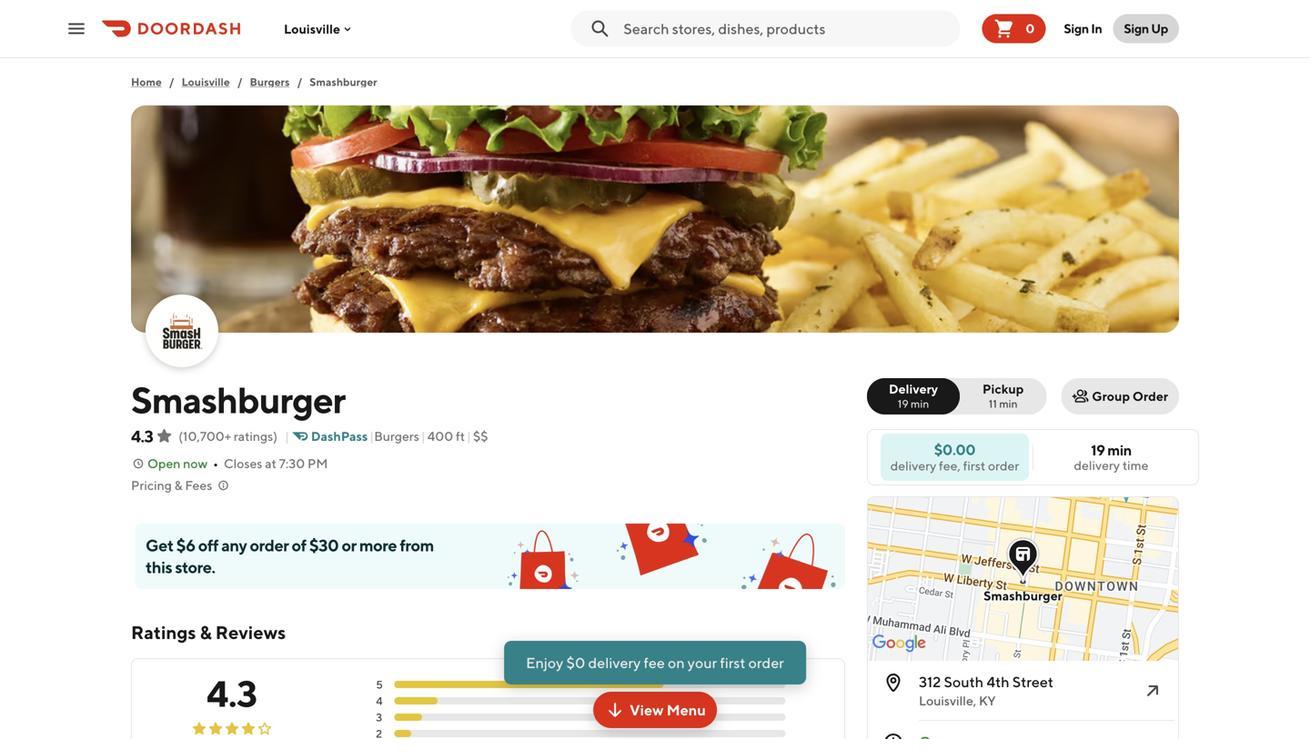 Task type: describe. For each thing, give the bounding box(es) containing it.
off
[[198, 536, 218, 556]]

sign for sign up
[[1124, 21, 1149, 36]]

1 vertical spatial louisville
[[182, 76, 230, 88]]

view
[[630, 702, 664, 720]]

sign up
[[1124, 21, 1169, 36]]

order methods option group
[[867, 379, 1047, 415]]

any
[[221, 536, 247, 556]]

up
[[1152, 21, 1169, 36]]

order
[[1133, 389, 1169, 404]]

11
[[989, 398, 998, 411]]

ft
[[456, 429, 465, 444]]

now
[[183, 456, 208, 471]]

open
[[147, 456, 181, 471]]

pricing & fees button
[[131, 477, 231, 495]]

(10,700+ ratings) |
[[179, 429, 289, 444]]

2 / from the left
[[237, 76, 243, 88]]

312 south 4th street louisville, ky
[[919, 674, 1054, 709]]

$$
[[473, 429, 488, 444]]

min for pickup
[[1000, 398, 1018, 411]]

get
[[146, 536, 173, 556]]

ratings
[[131, 623, 196, 644]]

2 | from the left
[[370, 429, 374, 444]]

0
[[1026, 21, 1035, 36]]

0 horizontal spatial burgers
[[250, 76, 290, 88]]

dashpass
[[311, 429, 368, 444]]

open now
[[147, 456, 208, 471]]

burgers link
[[250, 73, 290, 91]]

19 inside delivery 19 min
[[898, 398, 909, 411]]

& for pricing
[[174, 478, 183, 493]]

1 | from the left
[[285, 429, 289, 444]]

delivery for 19 min delivery time
[[1074, 458, 1120, 473]]

time
[[1123, 458, 1149, 473]]

$30
[[309, 536, 339, 556]]

delivery inside $0.00 delivery fee, first order
[[891, 459, 937, 474]]

1 / from the left
[[169, 76, 174, 88]]

in
[[1092, 21, 1103, 36]]

this
[[146, 558, 172, 578]]

from
[[400, 536, 434, 556]]

(10,700+
[[179, 429, 231, 444]]

none radio containing pickup
[[949, 379, 1047, 415]]

min inside 19 min delivery time
[[1108, 442, 1132, 459]]

Store search: begin typing to search for stores available on DoorDash text field
[[624, 19, 953, 39]]

home link
[[131, 73, 162, 91]]

400
[[428, 429, 453, 444]]

view menu button
[[594, 693, 717, 729]]

$0.00
[[935, 441, 976, 459]]

of
[[292, 536, 306, 556]]

ky
[[979, 694, 996, 709]]

312
[[919, 674, 941, 691]]

sign in
[[1064, 21, 1103, 36]]

enjoy $0 delivery fee on your first order
[[526, 655, 784, 672]]

3 / from the left
[[297, 76, 302, 88]]

expand store hours button
[[872, 560, 1175, 618]]

1 horizontal spatial burgers
[[374, 429, 419, 444]]

sign in link
[[1053, 10, 1114, 47]]

group
[[1092, 389, 1131, 404]]

delivery 19 min
[[889, 382, 938, 411]]

sign for sign in
[[1064, 21, 1089, 36]]

4
[[376, 695, 383, 708]]

louisville,
[[919, 694, 977, 709]]

pm
[[308, 456, 328, 471]]

powered by google image
[[873, 635, 927, 654]]

$0
[[567, 655, 586, 672]]

fee,
[[939, 459, 961, 474]]

order for first
[[988, 459, 1020, 474]]

burgers | 400 ft | $$
[[374, 429, 488, 444]]

at
[[265, 456, 277, 471]]

0 button
[[982, 14, 1046, 43]]

or
[[342, 536, 357, 556]]

expand store hours image
[[1142, 578, 1164, 600]]

on
[[668, 655, 685, 672]]

street
[[1013, 674, 1054, 691]]



Task type: locate. For each thing, give the bounding box(es) containing it.
view menu
[[630, 702, 706, 720]]

2 horizontal spatial min
[[1108, 442, 1132, 459]]

& left fees
[[174, 478, 183, 493]]

louisville button
[[284, 21, 355, 36]]

group order
[[1092, 389, 1169, 404]]

4.3
[[131, 427, 153, 446], [207, 673, 257, 716]]

pickup 11 min
[[983, 382, 1024, 411]]

louisville link
[[182, 73, 230, 91]]

delivery inside 19 min delivery time
[[1074, 458, 1120, 473]]

0 horizontal spatial order
[[250, 536, 289, 556]]

1 horizontal spatial &
[[200, 623, 212, 644]]

0 vertical spatial burgers
[[250, 76, 290, 88]]

& inside button
[[174, 478, 183, 493]]

1 horizontal spatial louisville
[[284, 21, 340, 36]]

sign up link
[[1114, 14, 1180, 43]]

|
[[285, 429, 289, 444], [370, 429, 374, 444], [421, 429, 426, 444], [467, 429, 471, 444]]

1 horizontal spatial delivery
[[891, 459, 937, 474]]

& right ratings
[[200, 623, 212, 644]]

first right your
[[720, 655, 746, 672]]

$6
[[176, 536, 195, 556]]

min inside delivery 19 min
[[911, 398, 930, 411]]

sign
[[1064, 21, 1089, 36], [1124, 21, 1149, 36]]

7:30
[[279, 456, 305, 471]]

1 horizontal spatial /
[[237, 76, 243, 88]]

&
[[174, 478, 183, 493], [200, 623, 212, 644]]

ratings & reviews
[[131, 623, 286, 644]]

1 vertical spatial burgers
[[374, 429, 419, 444]]

1 sign from the left
[[1064, 21, 1089, 36]]

min down group order button
[[1108, 442, 1132, 459]]

first
[[964, 459, 986, 474], [720, 655, 746, 672]]

reviews
[[216, 623, 286, 644]]

& for ratings
[[200, 623, 212, 644]]

0 horizontal spatial louisville
[[182, 76, 230, 88]]

more
[[359, 536, 397, 556]]

order right $0.00
[[988, 459, 1020, 474]]

3 | from the left
[[421, 429, 426, 444]]

min right 11
[[1000, 398, 1018, 411]]

19
[[898, 398, 909, 411], [1091, 442, 1105, 459]]

get $6 off any order of $30 or more from this store.
[[146, 536, 434, 578]]

1 vertical spatial order
[[250, 536, 289, 556]]

0 vertical spatial louisville
[[284, 21, 340, 36]]

4.3 down reviews
[[207, 673, 257, 716]]

ratings)
[[234, 429, 278, 444]]

delivery for enjoy $0 delivery fee on your first order
[[588, 655, 641, 672]]

min down delivery
[[911, 398, 930, 411]]

order
[[988, 459, 1020, 474], [250, 536, 289, 556], [749, 655, 784, 672]]

sign left in
[[1064, 21, 1089, 36]]

1 horizontal spatial 19
[[1091, 442, 1105, 459]]

louisville up the burgers link
[[284, 21, 340, 36]]

0 horizontal spatial /
[[169, 76, 174, 88]]

0 horizontal spatial 19
[[898, 398, 909, 411]]

store.
[[175, 558, 215, 578]]

• closes at 7:30 pm
[[213, 456, 328, 471]]

None radio
[[949, 379, 1047, 415]]

4th
[[987, 674, 1010, 691]]

order inside get $6 off any order of $30 or more from this store.
[[250, 536, 289, 556]]

south
[[944, 674, 984, 691]]

0 horizontal spatial &
[[174, 478, 183, 493]]

2 horizontal spatial delivery
[[1074, 458, 1120, 473]]

open menu image
[[66, 18, 87, 40]]

smashburger image
[[131, 106, 1180, 333], [147, 297, 217, 366]]

order left of
[[250, 536, 289, 556]]

4.3 up "open"
[[131, 427, 153, 446]]

enjoy
[[526, 655, 564, 672]]

1 vertical spatial 4.3
[[207, 673, 257, 716]]

0 vertical spatial order
[[988, 459, 1020, 474]]

min for delivery
[[911, 398, 930, 411]]

min
[[911, 398, 930, 411], [1000, 398, 1018, 411], [1108, 442, 1132, 459]]

1 horizontal spatial 4.3
[[207, 673, 257, 716]]

3
[[376, 712, 382, 725]]

0 vertical spatial &
[[174, 478, 183, 493]]

burgers right 'louisville' link
[[250, 76, 290, 88]]

delivery
[[889, 382, 938, 397]]

group order button
[[1062, 379, 1180, 415]]

order right your
[[749, 655, 784, 672]]

4 | from the left
[[467, 429, 471, 444]]

19 inside 19 min delivery time
[[1091, 442, 1105, 459]]

menu
[[667, 702, 706, 720]]

$0.00 delivery fee, first order
[[891, 441, 1020, 474]]

2 horizontal spatial order
[[988, 459, 1020, 474]]

pricing & fees
[[131, 478, 212, 493]]

burgers
[[250, 76, 290, 88], [374, 429, 419, 444]]

0 vertical spatial 19
[[898, 398, 909, 411]]

/
[[169, 76, 174, 88], [237, 76, 243, 88], [297, 76, 302, 88]]

dashpass |
[[311, 429, 374, 444]]

1 vertical spatial first
[[720, 655, 746, 672]]

2 horizontal spatial /
[[297, 76, 302, 88]]

home / louisville / burgers / smashburger
[[131, 76, 377, 88]]

find restaurant in google maps image
[[1142, 681, 1164, 703]]

your
[[688, 655, 717, 672]]

0 vertical spatial first
[[964, 459, 986, 474]]

1 horizontal spatial sign
[[1124, 21, 1149, 36]]

delivery
[[1074, 458, 1120, 473], [891, 459, 937, 474], [588, 655, 641, 672]]

fees
[[185, 478, 212, 493]]

1 horizontal spatial order
[[749, 655, 784, 672]]

2 vertical spatial order
[[749, 655, 784, 672]]

0 horizontal spatial min
[[911, 398, 930, 411]]

2 sign from the left
[[1124, 21, 1149, 36]]

min inside the pickup 11 min
[[1000, 398, 1018, 411]]

pickup
[[983, 382, 1024, 397]]

first inside $0.00 delivery fee, first order
[[964, 459, 986, 474]]

closes
[[224, 456, 262, 471]]

/ right home
[[169, 76, 174, 88]]

sign left up
[[1124, 21, 1149, 36]]

None radio
[[867, 379, 960, 415]]

1 horizontal spatial first
[[964, 459, 986, 474]]

19 left time
[[1091, 442, 1105, 459]]

map region
[[749, 292, 1215, 740]]

louisville right home link
[[182, 76, 230, 88]]

pricing
[[131, 478, 172, 493]]

/ left the burgers link
[[237, 76, 243, 88]]

0 horizontal spatial 4.3
[[131, 427, 153, 446]]

5
[[376, 679, 383, 692]]

home
[[131, 76, 162, 88]]

burgers left 400
[[374, 429, 419, 444]]

1 vertical spatial 19
[[1091, 442, 1105, 459]]

| right ft at bottom left
[[467, 429, 471, 444]]

order inside $0.00 delivery fee, first order
[[988, 459, 1020, 474]]

delivery left time
[[1074, 458, 1120, 473]]

1 horizontal spatial min
[[1000, 398, 1018, 411]]

0 horizontal spatial delivery
[[588, 655, 641, 672]]

delivery right the $0 on the bottom of page
[[588, 655, 641, 672]]

0 horizontal spatial sign
[[1064, 21, 1089, 36]]

19 down delivery
[[898, 398, 909, 411]]

1 vertical spatial &
[[200, 623, 212, 644]]

first right fee,
[[964, 459, 986, 474]]

none radio containing delivery
[[867, 379, 960, 415]]

19 min delivery time
[[1074, 442, 1149, 473]]

louisville
[[284, 21, 340, 36], [182, 76, 230, 88]]

order for any
[[250, 536, 289, 556]]

•
[[213, 456, 218, 471]]

delivery left fee,
[[891, 459, 937, 474]]

smashburger
[[310, 76, 377, 88], [131, 379, 345, 422], [984, 589, 1063, 604], [984, 589, 1063, 604]]

| left 400
[[421, 429, 426, 444]]

| right the dashpass
[[370, 429, 374, 444]]

0 vertical spatial 4.3
[[131, 427, 153, 446]]

fee
[[644, 655, 665, 672]]

| up '7:30'
[[285, 429, 289, 444]]

/ right the burgers link
[[297, 76, 302, 88]]

0 horizontal spatial first
[[720, 655, 746, 672]]



Task type: vqa. For each thing, say whether or not it's contained in the screenshot.
$13.75
no



